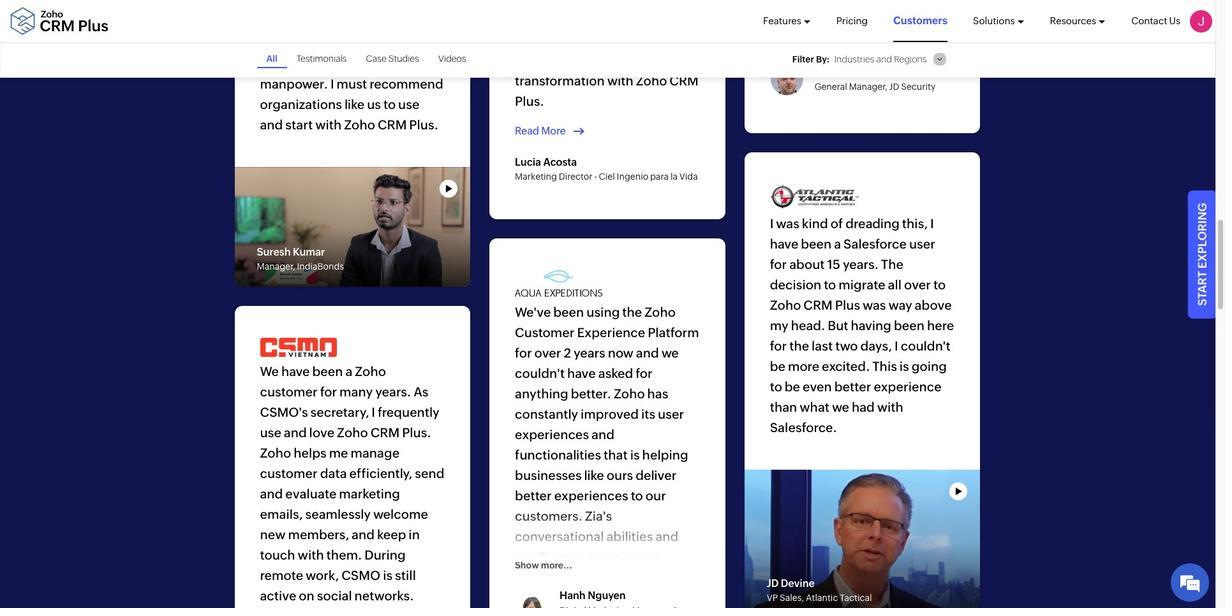 Task type: describe. For each thing, give the bounding box(es) containing it.
now
[[608, 346, 634, 360]]

assist
[[603, 550, 637, 565]]

to down "ours"
[[631, 489, 643, 503]]

all inside i was kind of dreading this, i have been a salesforce user for about 15 years. the decision to migrate all over to zoho crm plus was way above my head. but having been here for the last two days, i couldn't be more excited. this is going to be even better experience than what we had with salesforce.
[[888, 278, 902, 292]]

solutions link
[[973, 1, 1025, 41]]

1 vertical spatial our
[[639, 550, 660, 565]]

features
[[763, 15, 801, 26]]

15
[[827, 257, 841, 272]]

head.
[[791, 319, 825, 333]]

to up than
[[770, 380, 782, 395]]

plus. inside we have been a zoho customer for many years. as csmo's secretary, i frequently use and love zoho crm plus. zoho helps me manage customer data efficiently, send and evaluate marketing emails, seamlessly welcome new members, and keep in touch with them. during remote work, csmo is still active on socia
[[402, 426, 431, 440]]

have inside i was kind of dreading this, i have been a salesforce user for about 15 years. the decision to migrate all over to zoho crm plus was way above my head. but having been here for the last two days, i couldn't be more excited. this is going to be even better experience than what we had with salesforce.
[[770, 237, 799, 252]]

over inside i was kind of dreading this, i have been a salesforce user for about 15 years. the decision to migrate all over to zoho crm plus was way above my head. but having been here for the last two days, i couldn't be more excited. this is going to be even better experience than what we had with salesforce.
[[904, 278, 931, 292]]

evaluate
[[285, 487, 337, 502]]

of
[[831, 216, 843, 231]]

zoho inside ciel ingenio para la vida achieves digital transformation with zoho crm plus.
[[636, 74, 667, 88]]

days,
[[861, 339, 892, 354]]

touch
[[260, 548, 295, 563]]

with inside we have been a zoho customer for many years. as csmo's secretary, i frequently use and love zoho crm plus. zoho helps me manage customer data efficiently, send and evaluate marketing emails, seamlessly welcome new members, and keep in touch with them. during remote work, csmo is still active on socia
[[298, 548, 324, 563]]

by:
[[816, 54, 830, 65]]

crm inside we have been a zoho customer for many years. as csmo's secretary, i frequently use and love zoho crm plus. zoho helps me manage customer data efficiently, send and evaluate marketing emails, seamlessly welcome new members, and keep in touch with them. during remote work, csmo is still active on socia
[[371, 426, 400, 440]]

zoho crmplus logo image
[[10, 7, 108, 35]]

still
[[395, 569, 416, 583]]

but
[[828, 319, 849, 333]]

intelligence
[[515, 550, 586, 565]]

ingenio inside lucia acosta marketing director - ciel ingenio para la vida
[[617, 172, 649, 182]]

achieves
[[515, 53, 568, 68]]

and up emails,
[[260, 487, 283, 502]]

filter by: industries and regions
[[793, 54, 927, 65]]

and right "abilities"
[[656, 530, 679, 544]]

csmo
[[342, 569, 381, 583]]

lucia
[[515, 156, 541, 168]]

director
[[559, 172, 593, 182]]

constantly
[[515, 407, 578, 422]]

asked
[[598, 366, 633, 381]]

manage
[[351, 446, 400, 461]]

suresh
[[257, 246, 291, 258]]

has
[[648, 387, 669, 401]]

emails,
[[260, 507, 303, 522]]

dreading
[[846, 216, 900, 231]]

user inside i was kind of dreading this, i have been a salesforce user for about 15 years. the decision to migrate all over to zoho crm plus was way above my head. but having been here for the last two days, i couldn't be more excited. this is going to be even better experience than what we had with salesforce.
[[909, 237, 936, 252]]

on
[[299, 589, 315, 604]]

hanh
[[560, 590, 586, 603]]

secretary,
[[311, 405, 369, 420]]

this
[[873, 359, 897, 374]]

1 vertical spatial be
[[785, 380, 800, 395]]

regions
[[894, 54, 927, 64]]

kumar
[[293, 246, 325, 258]]

start
[[1196, 271, 1209, 306]]

jd inside the paul crawford general manager, jd security
[[889, 82, 900, 92]]

and down csmo's
[[284, 426, 307, 440]]

for inside we have been a zoho customer for many years. as csmo's secretary, i frequently use and love zoho crm plus. zoho helps me manage customer data efficiently, send and evaluate marketing emails, seamlessly welcome new members, and keep in touch with them. during remote work, csmo is still active on socia
[[320, 385, 337, 400]]

for up decision
[[770, 257, 787, 272]]

is for send
[[383, 569, 393, 583]]

a inside i was kind of dreading this, i have been a salesforce user for about 15 years. the decision to migrate all over to zoho crm plus was way above my head. but having been here for the last two days, i couldn't be more excited. this is going to be even better experience than what we had with salesforce.
[[834, 237, 841, 252]]

i right days,
[[895, 339, 898, 354]]

using
[[587, 305, 620, 320]]

like
[[584, 468, 604, 483]]

-
[[594, 172, 597, 182]]

years
[[574, 346, 606, 360]]

all inside we've been using the zoho customer experience platform for over 2 years now and we couldn't have asked for anything better. zoho has constantly improved its user experiences and functionalities that is helping businesses like ours deliver better experiences to our customers. zia's conversational abilities and intelligence to assist our customer-facing teams all along the custo
[[657, 570, 671, 585]]

nguyen
[[588, 590, 626, 603]]

been inside we have been a zoho customer for many years. as csmo's secretary, i frequently use and love zoho crm plus. zoho helps me manage customer data efficiently, send and evaluate marketing emails, seamlessly welcome new members, and keep in touch with them. during remote work, csmo is still active on socia
[[312, 364, 343, 379]]

than
[[770, 400, 797, 415]]

along
[[515, 591, 549, 605]]

case
[[366, 54, 387, 64]]

contact us
[[1132, 15, 1181, 26]]

conversational
[[515, 530, 604, 544]]

jd devine | zoho crm customer image
[[745, 470, 980, 609]]

la inside lucia acosta marketing director - ciel ingenio para la vida
[[671, 172, 678, 182]]

better.
[[571, 387, 611, 401]]

plus
[[835, 298, 860, 313]]

migrate
[[839, 278, 886, 292]]

we
[[260, 364, 279, 379]]

is for way
[[900, 359, 909, 374]]

acosta
[[543, 156, 577, 168]]

many
[[340, 385, 373, 400]]

is inside we've been using the zoho customer experience platform for over 2 years now and we couldn't have asked for anything better. zoho has constantly improved its user experiences and functionalities that is helping businesses like ours deliver better experiences to our customers. zia's conversational abilities and intelligence to assist our customer-facing teams all along the custo
[[630, 448, 640, 462]]

manager, inside suresh kumar manager, indiabonds
[[257, 262, 295, 272]]

platform
[[648, 325, 699, 340]]

tactical
[[840, 594, 872, 604]]

for down customer
[[515, 346, 532, 360]]

0 horizontal spatial was
[[776, 216, 800, 231]]

my
[[770, 319, 789, 333]]

resources link
[[1050, 1, 1106, 41]]

couldn't inside i was kind of dreading this, i have been a salesforce user for about 15 years. the decision to migrate all over to zoho crm plus was way above my head. but having been here for the last two days, i couldn't be more excited. this is going to be even better experience than what we had with salesforce.
[[901, 339, 951, 354]]

solutions
[[973, 15, 1015, 26]]

what
[[800, 400, 830, 415]]

we inside i was kind of dreading this, i have been a salesforce user for about 15 years. the decision to migrate all over to zoho crm plus was way above my head. but having been here for the last two days, i couldn't be more excited. this is going to be even better experience than what we had with salesforce.
[[832, 400, 850, 415]]

been down kind
[[801, 237, 832, 252]]

kind
[[802, 216, 828, 231]]

work,
[[306, 569, 339, 583]]

exploring
[[1196, 203, 1209, 269]]

excited.
[[822, 359, 870, 374]]

functionalities
[[515, 448, 601, 462]]

we've been using the zoho customer experience platform for over 2 years now and we couldn't have asked for anything better. zoho has constantly improved its user experiences and functionalities that is helping businesses like ours deliver better experiences to our customers. zia's conversational abilities and intelligence to assist our customer-facing teams all along the custo
[[515, 305, 699, 609]]

ciel ingenio para la vida achieves digital transformation with zoho crm plus.
[[515, 33, 699, 109]]

ours
[[607, 468, 633, 483]]

pricing
[[837, 15, 868, 26]]

atlantic
[[806, 594, 838, 604]]

features link
[[763, 1, 811, 41]]

1 vertical spatial was
[[863, 298, 886, 313]]

for down my
[[770, 339, 787, 354]]

active
[[260, 589, 296, 604]]

lucia acosta marketing director - ciel ingenio para la vida
[[515, 156, 698, 182]]

suresh kumar | zoho crm customer image
[[235, 167, 470, 287]]

2 customer from the top
[[260, 467, 318, 481]]

above
[[915, 298, 952, 313]]

la inside ciel ingenio para la vida achieves digital transformation with zoho crm plus.
[[619, 33, 629, 47]]

anything
[[515, 387, 569, 401]]

we've
[[515, 305, 551, 320]]

vida inside ciel ingenio para la vida achieves digital transformation with zoho crm plus.
[[632, 33, 659, 47]]

contact
[[1132, 15, 1168, 26]]

0 horizontal spatial the
[[552, 591, 572, 605]]

for up has
[[636, 366, 653, 381]]

customers link
[[894, 0, 948, 42]]

about
[[790, 257, 825, 272]]

i left kind
[[770, 216, 774, 231]]

i inside we have been a zoho customer for many years. as csmo's secretary, i frequently use and love zoho crm plus. zoho helps me manage customer data efficiently, send and evaluate marketing emails, seamlessly welcome new members, and keep in touch with them. during remote work, csmo is still active on socia
[[372, 405, 375, 420]]



Task type: locate. For each thing, give the bounding box(es) containing it.
teams
[[618, 570, 655, 585]]

paul
[[815, 66, 835, 78]]

years. up migrate
[[843, 257, 879, 272]]

1 horizontal spatial better
[[835, 380, 871, 395]]

0 vertical spatial manager,
[[849, 82, 888, 92]]

vp
[[767, 594, 778, 604]]

para right -
[[650, 172, 669, 182]]

0 horizontal spatial all
[[657, 570, 671, 585]]

2 horizontal spatial the
[[790, 339, 809, 354]]

is inside we have been a zoho customer for many years. as csmo's secretary, i frequently use and love zoho crm plus. zoho helps me manage customer data efficiently, send and evaluate marketing emails, seamlessly welcome new members, and keep in touch with them. during remote work, csmo is still active on socia
[[383, 569, 393, 583]]

vida inside lucia acosta marketing director - ciel ingenio para la vida
[[680, 172, 698, 182]]

salesforce.
[[770, 421, 837, 435]]

have inside we've been using the zoho customer experience platform for over 2 years now and we couldn't have asked for anything better. zoho has constantly improved its user experiences and functionalities that is helping businesses like ours deliver better experiences to our customers. zia's conversational abilities and intelligence to assist our customer-facing teams all along the custo
[[567, 366, 596, 381]]

better inside we've been using the zoho customer experience platform for over 2 years now and we couldn't have asked for anything better. zoho has constantly improved its user experiences and functionalities that is helping businesses like ours deliver better experiences to our customers. zia's conversational abilities and intelligence to assist our customer-facing teams all along the custo
[[515, 489, 552, 503]]

experiences down constantly
[[515, 427, 589, 442]]

0 horizontal spatial is
[[383, 569, 393, 583]]

0 horizontal spatial vida
[[632, 33, 659, 47]]

crm inside i was kind of dreading this, i have been a salesforce user for about 15 years. the decision to migrate all over to zoho crm plus was way above my head. but having been here for the last two days, i couldn't be more excited. this is going to be even better experience than what we had with salesforce.
[[804, 298, 833, 313]]

user
[[909, 237, 936, 252], [658, 407, 684, 422]]

paul crawford general manager, jd security
[[815, 66, 936, 92]]

0 vertical spatial our
[[646, 489, 666, 503]]

our up teams
[[639, 550, 660, 565]]

studies
[[389, 54, 419, 64]]

1 vertical spatial crm
[[804, 298, 833, 313]]

is right this
[[900, 359, 909, 374]]

seamlessly
[[305, 507, 371, 522]]

couldn't up going
[[901, 339, 951, 354]]

experiences down like at the left bottom
[[554, 489, 629, 503]]

and right now
[[636, 346, 659, 360]]

1 horizontal spatial manager,
[[849, 82, 888, 92]]

have down years
[[567, 366, 596, 381]]

and down improved on the bottom
[[592, 427, 615, 442]]

testimonials
[[297, 54, 347, 64]]

1 vertical spatial experiences
[[554, 489, 629, 503]]

ciel up achieves
[[515, 33, 539, 47]]

0 vertical spatial couldn't
[[901, 339, 951, 354]]

1 vertical spatial over
[[535, 346, 561, 360]]

hanh nguyen
[[560, 590, 626, 603]]

user down 'this,'
[[909, 237, 936, 252]]

0 horizontal spatial years.
[[375, 385, 411, 400]]

the down customer-
[[552, 591, 572, 605]]

jd
[[889, 82, 900, 92], [767, 578, 779, 590]]

couldn't up the anything
[[515, 366, 565, 381]]

1 vertical spatial la
[[671, 172, 678, 182]]

1 horizontal spatial user
[[909, 237, 936, 252]]

1 vertical spatial the
[[790, 339, 809, 354]]

1 vertical spatial jd
[[767, 578, 779, 590]]

show
[[515, 561, 539, 571]]

the
[[881, 257, 904, 272]]

jd left "security"
[[889, 82, 900, 92]]

our
[[646, 489, 666, 503], [639, 550, 660, 565]]

a inside we have been a zoho customer for many years. as csmo's secretary, i frequently use and love zoho crm plus. zoho helps me manage customer data efficiently, send and evaluate marketing emails, seamlessly welcome new members, and keep in touch with them. during remote work, csmo is still active on socia
[[346, 364, 353, 379]]

0 vertical spatial better
[[835, 380, 871, 395]]

new
[[260, 528, 286, 542]]

plus.
[[515, 94, 544, 109], [402, 426, 431, 440]]

ciel right -
[[599, 172, 615, 182]]

i right 'this,'
[[931, 216, 934, 231]]

years.
[[843, 257, 879, 272], [375, 385, 411, 400]]

we left had
[[832, 400, 850, 415]]

1 vertical spatial couldn't
[[515, 366, 565, 381]]

years. inside we have been a zoho customer for many years. as csmo's secretary, i frequently use and love zoho crm plus. zoho helps me manage customer data efficiently, send and evaluate marketing emails, seamlessly welcome new members, and keep in touch with them. during remote work, csmo is still active on socia
[[375, 385, 411, 400]]

read more link
[[515, 125, 588, 139]]

0 vertical spatial is
[[900, 359, 909, 374]]

0 horizontal spatial la
[[619, 33, 629, 47]]

2
[[564, 346, 571, 360]]

have up about
[[770, 237, 799, 252]]

plus. up read
[[515, 94, 544, 109]]

customers
[[894, 15, 948, 27]]

plus. inside ciel ingenio para la vida achieves digital transformation with zoho crm plus.
[[515, 94, 544, 109]]

have right we
[[281, 364, 310, 379]]

ciel inside lucia acosta marketing director - ciel ingenio para la vida
[[599, 172, 615, 182]]

better down excited.
[[835, 380, 871, 395]]

jd inside jd devine vp sales, atlantic tactical
[[767, 578, 779, 590]]

salesforce
[[844, 237, 907, 252]]

1 horizontal spatial over
[[904, 278, 931, 292]]

1 vertical spatial a
[[346, 364, 353, 379]]

0 vertical spatial over
[[904, 278, 931, 292]]

vida
[[632, 33, 659, 47], [680, 172, 698, 182]]

0 vertical spatial we
[[662, 346, 679, 360]]

remote
[[260, 569, 303, 583]]

ingenio right -
[[617, 172, 649, 182]]

para inside ciel ingenio para la vida achieves digital transformation with zoho crm plus.
[[589, 33, 616, 47]]

customer down helps
[[260, 467, 318, 481]]

1 horizontal spatial is
[[630, 448, 640, 462]]

para inside lucia acosta marketing director - ciel ingenio para la vida
[[650, 172, 669, 182]]

2 vertical spatial crm
[[371, 426, 400, 440]]

couldn't
[[901, 339, 951, 354], [515, 366, 565, 381]]

decision
[[770, 278, 822, 292]]

1 vertical spatial years.
[[375, 385, 411, 400]]

years. inside i was kind of dreading this, i have been a salesforce user for about 15 years. the decision to migrate all over to zoho crm plus was way above my head. but having been here for the last two days, i couldn't be more excited. this is going to be even better experience than what we had with salesforce.
[[843, 257, 879, 272]]

digital
[[571, 53, 608, 68]]

been inside we've been using the zoho customer experience platform for over 2 years now and we couldn't have asked for anything better. zoho has constantly improved its user experiences and functionalities that is helping businesses like ours deliver better experiences to our customers. zia's conversational abilities and intelligence to assist our customer-facing teams all along the custo
[[554, 305, 584, 320]]

we
[[662, 346, 679, 360], [832, 400, 850, 415]]

1 vertical spatial vida
[[680, 172, 698, 182]]

crawford
[[838, 66, 884, 78]]

is right the that
[[630, 448, 640, 462]]

and inside filter by: industries and regions
[[877, 54, 892, 64]]

1 horizontal spatial ciel
[[599, 172, 615, 182]]

to up above
[[934, 278, 946, 292]]

members,
[[288, 528, 349, 542]]

me
[[329, 446, 348, 461]]

0 vertical spatial plus.
[[515, 94, 544, 109]]

with down experience
[[877, 400, 904, 415]]

love
[[309, 426, 335, 440]]

over left 2
[[535, 346, 561, 360]]

0 horizontal spatial have
[[281, 364, 310, 379]]

have inside we have been a zoho customer for many years. as csmo's secretary, i frequently use and love zoho crm plus. zoho helps me manage customer data efficiently, send and evaluate marketing emails, seamlessly welcome new members, and keep in touch with them. during remote work, csmo is still active on socia
[[281, 364, 310, 379]]

1 horizontal spatial years.
[[843, 257, 879, 272]]

the inside i was kind of dreading this, i have been a salesforce user for about 15 years. the decision to migrate all over to zoho crm plus was way above my head. but having been here for the last two days, i couldn't be more excited. this is going to be even better experience than what we had with salesforce.
[[790, 339, 809, 354]]

1 customer from the top
[[260, 385, 318, 400]]

0 horizontal spatial a
[[346, 364, 353, 379]]

in
[[409, 528, 420, 542]]

2 vertical spatial the
[[552, 591, 572, 605]]

1 horizontal spatial ingenio
[[617, 172, 649, 182]]

abilities
[[607, 530, 653, 544]]

been down way
[[894, 319, 925, 333]]

we have been a zoho customer for many years. as csmo's secretary, i frequently use and love zoho crm plus. zoho helps me manage customer data efficiently, send and evaluate marketing emails, seamlessly welcome new members, and keep in touch with them. during remote work, csmo is still active on socia
[[260, 364, 445, 609]]

having
[[851, 319, 892, 333]]

0 horizontal spatial over
[[535, 346, 561, 360]]

read more
[[515, 125, 566, 137]]

user right its
[[658, 407, 684, 422]]

all right teams
[[657, 570, 671, 585]]

1 vertical spatial all
[[657, 570, 671, 585]]

over inside we've been using the zoho customer experience platform for over 2 years now and we couldn't have asked for anything better. zoho has constantly improved its user experiences and functionalities that is helping businesses like ours deliver better experiences to our customers. zia's conversational abilities and intelligence to assist our customer-facing teams all along the custo
[[535, 346, 561, 360]]

1 horizontal spatial la
[[671, 172, 678, 182]]

this,
[[902, 216, 928, 231]]

industries
[[834, 54, 875, 64]]

2 vertical spatial with
[[298, 548, 324, 563]]

way
[[889, 298, 912, 313]]

couldn't inside we've been using the zoho customer experience platform for over 2 years now and we couldn't have asked for anything better. zoho has constantly improved its user experiences and functionalities that is helping businesses like ours deliver better experiences to our customers. zia's conversational abilities and intelligence to assist our customer-facing teams all along the custo
[[515, 366, 565, 381]]

plus. down the frequently at the bottom left of the page
[[402, 426, 431, 440]]

with inside ciel ingenio para la vida achieves digital transformation with zoho crm plus.
[[607, 74, 634, 88]]

0 vertical spatial with
[[607, 74, 634, 88]]

1 horizontal spatial vida
[[680, 172, 698, 182]]

all down "the"
[[888, 278, 902, 292]]

indiabonds
[[297, 262, 344, 272]]

ingenio up achieves
[[541, 33, 587, 47]]

1 horizontal spatial jd
[[889, 82, 900, 92]]

we down platform
[[662, 346, 679, 360]]

marketing
[[339, 487, 400, 502]]

the
[[622, 305, 642, 320], [790, 339, 809, 354], [552, 591, 572, 605]]

the right using
[[622, 305, 642, 320]]

1 horizontal spatial a
[[834, 237, 841, 252]]

1 horizontal spatial para
[[650, 172, 669, 182]]

had
[[852, 400, 875, 415]]

1 horizontal spatial have
[[567, 366, 596, 381]]

for up secretary,
[[320, 385, 337, 400]]

la
[[619, 33, 629, 47], [671, 172, 678, 182]]

1 vertical spatial customer
[[260, 467, 318, 481]]

2 horizontal spatial have
[[770, 237, 799, 252]]

jd up vp
[[767, 578, 779, 590]]

1 vertical spatial we
[[832, 400, 850, 415]]

i was kind of dreading this, i have been a salesforce user for about 15 years. the decision to migrate all over to zoho crm plus was way above my head. but having been here for the last two days, i couldn't be more excited. this is going to be even better experience than what we had with salesforce.
[[770, 216, 954, 435]]

manager, inside the paul crawford general manager, jd security
[[849, 82, 888, 92]]

a
[[834, 237, 841, 252], [346, 364, 353, 379]]

1 vertical spatial manager,
[[257, 262, 295, 272]]

frequently
[[378, 405, 440, 420]]

our down deliver
[[646, 489, 666, 503]]

with inside i was kind of dreading this, i have been a salesforce user for about 15 years. the decision to migrate all over to zoho crm plus was way above my head. but having been here for the last two days, i couldn't be more excited. this is going to be even better experience than what we had with salesforce.
[[877, 400, 904, 415]]

0 vertical spatial jd
[[889, 82, 900, 92]]

them.
[[327, 548, 362, 563]]

case studies
[[366, 54, 419, 64]]

with down members,
[[298, 548, 324, 563]]

and up them.
[[352, 528, 375, 542]]

0 vertical spatial ingenio
[[541, 33, 587, 47]]

0 vertical spatial crm
[[670, 74, 699, 88]]

0 horizontal spatial jd
[[767, 578, 779, 590]]

a up many
[[346, 364, 353, 379]]

0 horizontal spatial ingenio
[[541, 33, 587, 47]]

during
[[365, 548, 406, 563]]

1 horizontal spatial crm
[[670, 74, 699, 88]]

customer up csmo's
[[260, 385, 318, 400]]

crm inside ciel ingenio para la vida achieves digital transformation with zoho crm plus.
[[670, 74, 699, 88]]

general
[[815, 82, 847, 92]]

0 vertical spatial all
[[888, 278, 902, 292]]

ingenio inside ciel ingenio para la vida achieves digital transformation with zoho crm plus.
[[541, 33, 587, 47]]

that
[[604, 448, 628, 462]]

ciel inside ciel ingenio para la vida achieves digital transformation with zoho crm plus.
[[515, 33, 539, 47]]

1 horizontal spatial the
[[622, 305, 642, 320]]

a down 'of'
[[834, 237, 841, 252]]

1 horizontal spatial plus.
[[515, 94, 544, 109]]

1 vertical spatial with
[[877, 400, 904, 415]]

0 vertical spatial vida
[[632, 33, 659, 47]]

2 horizontal spatial crm
[[804, 298, 833, 313]]

is left the still
[[383, 569, 393, 583]]

videos
[[438, 54, 466, 64]]

0 horizontal spatial manager,
[[257, 262, 295, 272]]

to up facing on the bottom
[[588, 550, 601, 565]]

more
[[541, 125, 566, 137]]

0 vertical spatial customer
[[260, 385, 318, 400]]

1 vertical spatial ingenio
[[617, 172, 649, 182]]

be left more
[[770, 359, 786, 374]]

1 vertical spatial is
[[630, 448, 640, 462]]

0 vertical spatial la
[[619, 33, 629, 47]]

more...
[[541, 561, 572, 571]]

jd devine vp sales, atlantic tactical
[[767, 578, 872, 604]]

0 vertical spatial para
[[589, 33, 616, 47]]

been up many
[[312, 364, 343, 379]]

0 vertical spatial be
[[770, 359, 786, 374]]

0 horizontal spatial user
[[658, 407, 684, 422]]

1 horizontal spatial couldn't
[[901, 339, 951, 354]]

and up the paul crawford general manager, jd security
[[877, 54, 892, 64]]

welcome
[[373, 507, 428, 522]]

0 horizontal spatial para
[[589, 33, 616, 47]]

1 vertical spatial para
[[650, 172, 669, 182]]

the up more
[[790, 339, 809, 354]]

zoho inside i was kind of dreading this, i have been a salesforce user for about 15 years. the decision to migrate all over to zoho crm plus was way above my head. but having been here for the last two days, i couldn't be more excited. this is going to be even better experience than what we had with salesforce.
[[770, 298, 801, 313]]

2 horizontal spatial with
[[877, 400, 904, 415]]

ingenio
[[541, 33, 587, 47], [617, 172, 649, 182]]

2 vertical spatial is
[[383, 569, 393, 583]]

i down many
[[372, 405, 375, 420]]

0 vertical spatial the
[[622, 305, 642, 320]]

resources
[[1050, 15, 1097, 26]]

better
[[835, 380, 871, 395], [515, 489, 552, 503]]

1 vertical spatial user
[[658, 407, 684, 422]]

manager, down crawford at the top
[[849, 82, 888, 92]]

last
[[812, 339, 833, 354]]

0 vertical spatial a
[[834, 237, 841, 252]]

over up above
[[904, 278, 931, 292]]

use
[[260, 426, 281, 440]]

1 horizontal spatial all
[[888, 278, 902, 292]]

experience
[[577, 325, 645, 340]]

manager, down suresh
[[257, 262, 295, 272]]

to down 15
[[824, 278, 836, 292]]

years. up the frequently at the bottom left of the page
[[375, 385, 411, 400]]

is inside i was kind of dreading this, i have been a salesforce user for about 15 years. the decision to migrate all over to zoho crm plus was way above my head. but having been here for the last two days, i couldn't be more excited. this is going to be even better experience than what we had with salesforce.
[[900, 359, 909, 374]]

with down digital at the top of page
[[607, 74, 634, 88]]

was up having on the right
[[863, 298, 886, 313]]

be up than
[[785, 380, 800, 395]]

1 horizontal spatial we
[[832, 400, 850, 415]]

its
[[641, 407, 656, 422]]

james peterson image
[[1190, 10, 1213, 32]]

was left kind
[[776, 216, 800, 231]]

0 horizontal spatial better
[[515, 489, 552, 503]]

2 horizontal spatial is
[[900, 359, 909, 374]]

0 vertical spatial experiences
[[515, 427, 589, 442]]

sales,
[[780, 594, 804, 604]]

0 horizontal spatial couldn't
[[515, 366, 565, 381]]

1 vertical spatial better
[[515, 489, 552, 503]]

1 horizontal spatial with
[[607, 74, 634, 88]]

0 horizontal spatial with
[[298, 548, 324, 563]]

1 horizontal spatial was
[[863, 298, 886, 313]]

zoho
[[636, 74, 667, 88], [770, 298, 801, 313], [645, 305, 676, 320], [355, 364, 386, 379], [614, 387, 645, 401], [337, 426, 368, 440], [260, 446, 291, 461]]

customer-
[[515, 570, 577, 585]]

marketing
[[515, 172, 557, 182]]

been
[[801, 237, 832, 252], [554, 305, 584, 320], [894, 319, 925, 333], [312, 364, 343, 379]]

better down businesses
[[515, 489, 552, 503]]

have
[[770, 237, 799, 252], [281, 364, 310, 379], [567, 366, 596, 381]]

0 horizontal spatial crm
[[371, 426, 400, 440]]

1 vertical spatial ciel
[[599, 172, 615, 182]]

1 vertical spatial plus.
[[402, 426, 431, 440]]

been up customer
[[554, 305, 584, 320]]

0 horizontal spatial plus.
[[402, 426, 431, 440]]

0 horizontal spatial we
[[662, 346, 679, 360]]

we inside we've been using the zoho customer experience platform for over 2 years now and we couldn't have asked for anything better. zoho has constantly improved its user experiences and functionalities that is helping businesses like ours deliver better experiences to our customers. zia's conversational abilities and intelligence to assist our customer-facing teams all along the custo
[[662, 346, 679, 360]]

efficiently,
[[349, 467, 412, 481]]

0 vertical spatial years.
[[843, 257, 879, 272]]

0 horizontal spatial ciel
[[515, 33, 539, 47]]

deliver
[[636, 468, 677, 483]]

better inside i was kind of dreading this, i have been a salesforce user for about 15 years. the decision to migrate all over to zoho crm plus was way above my head. but having been here for the last two days, i couldn't be more excited. this is going to be even better experience than what we had with salesforce.
[[835, 380, 871, 395]]

user inside we've been using the zoho customer experience platform for over 2 years now and we couldn't have asked for anything better. zoho has constantly improved its user experiences and functionalities that is helping businesses like ours deliver better experiences to our customers. zia's conversational abilities and intelligence to assist our customer-facing teams all along the custo
[[658, 407, 684, 422]]

para up digital at the top of page
[[589, 33, 616, 47]]



Task type: vqa. For each thing, say whether or not it's contained in the screenshot.
Portal customization add-ons
no



